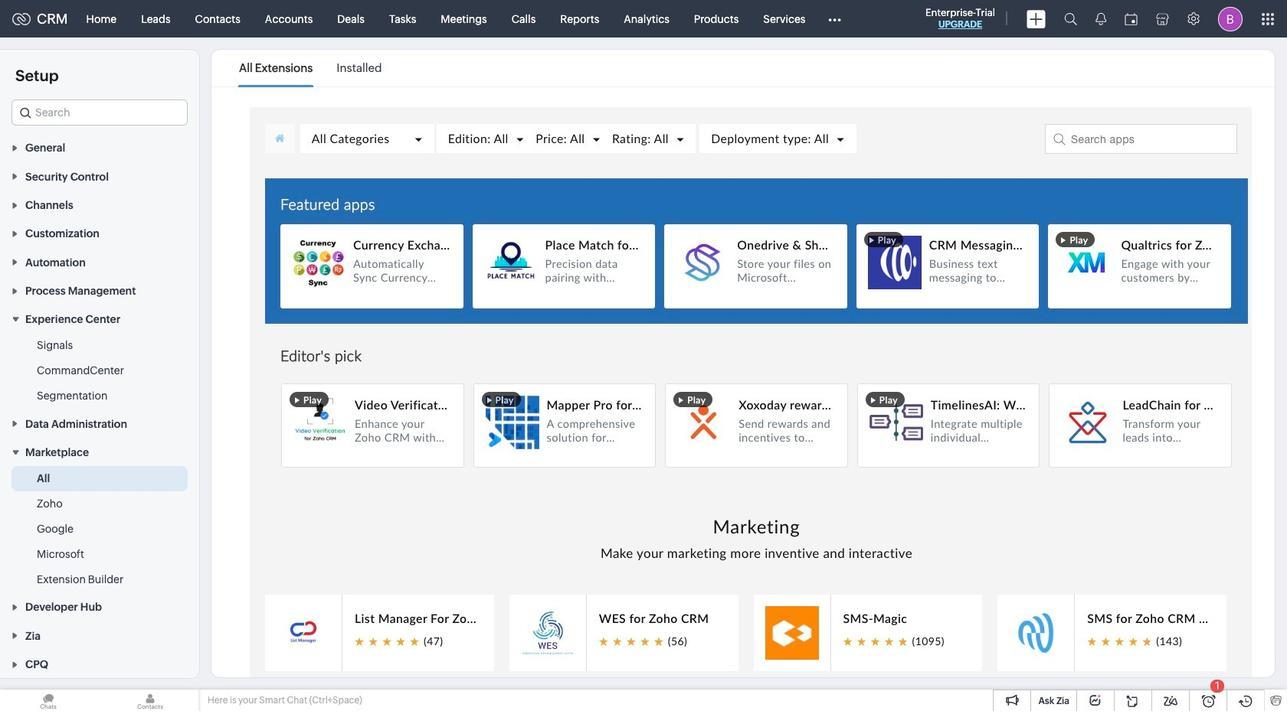 Task type: locate. For each thing, give the bounding box(es) containing it.
calendar image
[[1125, 13, 1138, 25]]

Other Modules field
[[818, 7, 851, 31]]

None field
[[11, 100, 188, 126]]

region
[[0, 334, 199, 409], [0, 467, 199, 593]]

Search text field
[[12, 100, 187, 125]]

2 region from the top
[[0, 467, 199, 593]]

signals element
[[1086, 0, 1115, 38]]

0 vertical spatial region
[[0, 334, 199, 409]]

contacts image
[[102, 690, 198, 712]]

1 vertical spatial region
[[0, 467, 199, 593]]

create menu element
[[1017, 0, 1055, 37]]

profile image
[[1218, 7, 1243, 31]]



Task type: vqa. For each thing, say whether or not it's contained in the screenshot.
fifth row from the bottom of the grid containing Mon
no



Task type: describe. For each thing, give the bounding box(es) containing it.
1 region from the top
[[0, 334, 199, 409]]

logo image
[[12, 13, 31, 25]]

search image
[[1064, 12, 1077, 25]]

chats image
[[0, 690, 97, 712]]

signals image
[[1096, 12, 1106, 25]]

create menu image
[[1027, 10, 1046, 28]]

search element
[[1055, 0, 1086, 38]]

profile element
[[1209, 0, 1252, 37]]



